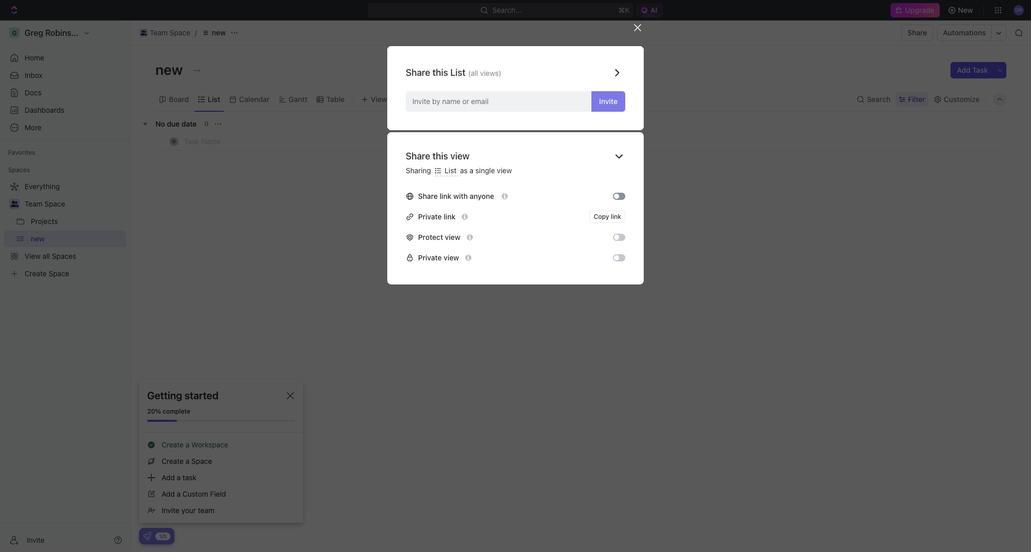 Task type: vqa. For each thing, say whether or not it's contained in the screenshot.
AUTOMATIONS BUTTON on the top of the page
yes



Task type: locate. For each thing, give the bounding box(es) containing it.
new button
[[944, 2, 980, 18]]

task
[[973, 66, 989, 74]]

1 vertical spatial private
[[418, 253, 442, 262]]

0 horizontal spatial team space
[[25, 200, 65, 208]]

1 private from the top
[[418, 212, 442, 221]]

as a single view
[[460, 166, 512, 175]]

add for add task
[[958, 66, 971, 74]]

user group image inside team space 'link'
[[141, 30, 147, 35]]

onboarding checklist button element
[[143, 533, 151, 541]]

20%
[[147, 408, 161, 416]]

create
[[162, 441, 184, 450], [162, 457, 184, 466]]

this for list
[[433, 67, 448, 78]]

list
[[451, 67, 466, 78], [208, 95, 220, 103], [443, 166, 459, 175]]

invite inside sidebar navigation
[[27, 536, 45, 545]]

team space left /
[[150, 28, 190, 37]]

home link
[[4, 50, 126, 66]]

private down protect
[[418, 253, 442, 262]]

0 vertical spatial team space link
[[137, 27, 193, 39]]

a up create a space
[[186, 441, 190, 450]]

add down add a task
[[162, 490, 175, 499]]

2 vertical spatial space
[[192, 457, 212, 466]]

list up 0
[[208, 95, 220, 103]]

1 vertical spatial team space link
[[25, 196, 124, 213]]

team left /
[[150, 28, 168, 37]]

a right as
[[470, 166, 474, 175]]

share for share link with anyone
[[418, 192, 438, 200]]

as
[[460, 166, 468, 175]]

share for share this list ( all views )
[[406, 67, 431, 78]]

team space
[[150, 28, 190, 37], [25, 200, 65, 208]]

share up private link
[[418, 192, 438, 200]]

team space link
[[137, 27, 193, 39], [25, 196, 124, 213]]

link left with
[[440, 192, 452, 200]]

anyone
[[470, 192, 494, 200]]

board link
[[167, 92, 189, 107]]

1/5
[[159, 534, 167, 540]]

1 this from the top
[[433, 67, 448, 78]]

share for share this view
[[406, 151, 431, 162]]

invite
[[413, 97, 431, 106], [599, 97, 618, 106], [162, 507, 180, 515], [27, 536, 45, 545]]

search button
[[854, 92, 894, 107]]

0 vertical spatial this
[[433, 67, 448, 78]]

2 vertical spatial list
[[443, 166, 459, 175]]

0 vertical spatial team space
[[150, 28, 190, 37]]

team space down spaces
[[25, 200, 65, 208]]

name
[[442, 97, 461, 106]]

1 vertical spatial new
[[156, 61, 186, 78]]

2 create from the top
[[162, 457, 184, 466]]

link for copy
[[611, 213, 622, 221]]

team down spaces
[[25, 200, 43, 208]]

0 vertical spatial private
[[418, 212, 442, 221]]

(
[[468, 69, 471, 78]]

automations button
[[939, 25, 992, 41]]

customize
[[944, 95, 980, 103]]

create a workspace
[[162, 441, 228, 450]]

1 horizontal spatial new
[[212, 28, 226, 37]]

protect
[[418, 233, 443, 242]]

1 vertical spatial this
[[433, 151, 448, 162]]

add
[[958, 66, 971, 74], [162, 474, 175, 482], [162, 490, 175, 499]]

add for add a task
[[162, 474, 175, 482]]

1 vertical spatial team
[[25, 200, 43, 208]]

this up sharing
[[433, 151, 448, 162]]

list left (
[[451, 67, 466, 78]]

2 private from the top
[[418, 253, 442, 262]]

1 vertical spatial user group image
[[11, 201, 18, 207]]

0 horizontal spatial space
[[44, 200, 65, 208]]

0 horizontal spatial new
[[156, 61, 186, 78]]

share up sharing
[[406, 151, 431, 162]]

1 vertical spatial list
[[208, 95, 220, 103]]

create for create a workspace
[[162, 441, 184, 450]]

add a task
[[162, 474, 197, 482]]

a
[[470, 166, 474, 175], [186, 441, 190, 450], [186, 457, 190, 466], [177, 474, 181, 482], [177, 490, 181, 499]]

a down add a task
[[177, 490, 181, 499]]

user group image
[[141, 30, 147, 35], [11, 201, 18, 207]]

this up by
[[433, 67, 448, 78]]

list left as
[[443, 166, 459, 175]]

1 horizontal spatial user group image
[[141, 30, 147, 35]]

private
[[418, 212, 442, 221], [418, 253, 442, 262]]

getting
[[147, 390, 182, 402]]

2 this from the top
[[433, 151, 448, 162]]

0 vertical spatial team
[[150, 28, 168, 37]]

1 create from the top
[[162, 441, 184, 450]]

add left task
[[162, 474, 175, 482]]

team
[[150, 28, 168, 37], [25, 200, 43, 208]]

0 vertical spatial user group image
[[141, 30, 147, 35]]

share link with anyone
[[418, 192, 496, 200]]

private up protect
[[418, 212, 442, 221]]

copy
[[594, 213, 609, 221]]

view
[[451, 151, 470, 162], [497, 166, 512, 175], [445, 233, 461, 242], [444, 253, 459, 262]]

search
[[867, 95, 891, 103]]

link down share link with anyone in the top of the page
[[444, 212, 456, 221]]

complete
[[163, 408, 190, 416]]

0 vertical spatial create
[[162, 441, 184, 450]]

new link
[[199, 27, 228, 39]]

a left task
[[177, 474, 181, 482]]

favorites button
[[4, 147, 39, 159]]

private link
[[418, 212, 456, 221]]

0 vertical spatial list
[[451, 67, 466, 78]]

add inside add task button
[[958, 66, 971, 74]]

new right /
[[212, 28, 226, 37]]

custom
[[183, 490, 208, 499]]

view right protect
[[445, 233, 461, 242]]

share
[[908, 28, 928, 37], [406, 67, 431, 78], [406, 151, 431, 162], [418, 192, 438, 200]]

a for single
[[470, 166, 474, 175]]

no due date
[[156, 119, 197, 128]]

2 horizontal spatial space
[[192, 457, 212, 466]]

this
[[433, 67, 448, 78], [433, 151, 448, 162]]

a up task
[[186, 457, 190, 466]]

private for private link
[[418, 212, 442, 221]]

customize button
[[931, 92, 983, 107]]

create a space
[[162, 457, 212, 466]]

1 horizontal spatial space
[[170, 28, 190, 37]]

create up create a space
[[162, 441, 184, 450]]

1 vertical spatial create
[[162, 457, 184, 466]]

1 horizontal spatial team space link
[[137, 27, 193, 39]]

create up add a task
[[162, 457, 184, 466]]

new up board link
[[156, 61, 186, 78]]

share inside button
[[908, 28, 928, 37]]

1 vertical spatial add
[[162, 474, 175, 482]]

1 horizontal spatial team
[[150, 28, 168, 37]]

1 vertical spatial team space
[[25, 200, 65, 208]]

a for custom
[[177, 490, 181, 499]]

share down upgrade link
[[908, 28, 928, 37]]

link right copy
[[611, 213, 622, 221]]

calendar link
[[237, 92, 270, 107]]

2 vertical spatial add
[[162, 490, 175, 499]]

0 horizontal spatial team space link
[[25, 196, 124, 213]]

1 vertical spatial space
[[44, 200, 65, 208]]

upgrade link
[[891, 3, 940, 17]]

no
[[156, 119, 165, 128]]

space inside sidebar navigation
[[44, 200, 65, 208]]

0 vertical spatial add
[[958, 66, 971, 74]]

field
[[210, 490, 226, 499]]

share up invite by name or email
[[406, 67, 431, 78]]

)
[[499, 69, 502, 78]]

started
[[185, 390, 219, 402]]

link
[[440, 192, 452, 200], [444, 212, 456, 221], [611, 213, 622, 221]]

email
[[471, 97, 489, 106]]

add left task in the right top of the page
[[958, 66, 971, 74]]

0 horizontal spatial team
[[25, 200, 43, 208]]

with
[[454, 192, 468, 200]]

link for private
[[444, 212, 456, 221]]

automations
[[944, 28, 987, 37]]

sharing
[[406, 166, 433, 175]]

0 horizontal spatial user group image
[[11, 201, 18, 207]]

20% complete
[[147, 408, 190, 416]]

or
[[463, 97, 469, 106]]

private for private view
[[418, 253, 442, 262]]

space
[[170, 28, 190, 37], [44, 200, 65, 208], [192, 457, 212, 466]]

new
[[212, 28, 226, 37], [156, 61, 186, 78]]

upgrade
[[906, 6, 935, 14]]



Task type: describe. For each thing, give the bounding box(es) containing it.
docs link
[[4, 85, 126, 101]]

list link
[[206, 92, 220, 107]]

new
[[959, 6, 974, 14]]

0 vertical spatial space
[[170, 28, 190, 37]]

1 horizontal spatial team space
[[150, 28, 190, 37]]

search...
[[492, 6, 522, 14]]

board
[[169, 95, 189, 103]]

0
[[204, 120, 208, 128]]

view right single
[[497, 166, 512, 175]]

protect view
[[418, 233, 461, 242]]

invite your team
[[162, 507, 215, 515]]

calendar
[[239, 95, 270, 103]]

share this view
[[406, 151, 470, 162]]

docs
[[25, 88, 42, 97]]

/
[[195, 28, 197, 37]]

private view
[[418, 253, 459, 262]]

a for workspace
[[186, 441, 190, 450]]

single
[[476, 166, 495, 175]]

table link
[[325, 92, 345, 107]]

⌘k
[[619, 6, 630, 14]]

table
[[327, 95, 345, 103]]

inbox
[[25, 71, 43, 80]]

views
[[480, 69, 499, 78]]

view down protect view
[[444, 253, 459, 262]]

your
[[181, 507, 196, 515]]

close image
[[287, 393, 294, 400]]

onboarding checklist button image
[[143, 533, 151, 541]]

date
[[182, 119, 197, 128]]

Task Name text field
[[184, 133, 484, 149]]

copy link
[[594, 213, 622, 221]]

home
[[25, 53, 44, 62]]

share for share
[[908, 28, 928, 37]]

team inside sidebar navigation
[[25, 200, 43, 208]]

share this list ( all views )
[[406, 67, 502, 78]]

inbox link
[[4, 67, 126, 84]]

workspace
[[192, 441, 228, 450]]

task
[[183, 474, 197, 482]]

create for create a space
[[162, 457, 184, 466]]

user group image inside sidebar navigation
[[11, 201, 18, 207]]

getting started
[[147, 390, 219, 402]]

add for add a custom field
[[162, 490, 175, 499]]

this for view
[[433, 151, 448, 162]]

share button
[[902, 25, 934, 41]]

add task button
[[951, 62, 995, 79]]

add a custom field
[[162, 490, 226, 499]]

0 vertical spatial new
[[212, 28, 226, 37]]

gantt link
[[287, 92, 308, 107]]

favorites
[[8, 149, 35, 157]]

invite by name or email
[[413, 97, 489, 106]]

a for task
[[177, 474, 181, 482]]

by
[[432, 97, 440, 106]]

sidebar navigation
[[0, 21, 131, 553]]

add task
[[958, 66, 989, 74]]

link for share
[[440, 192, 452, 200]]

spaces
[[8, 166, 30, 174]]

team
[[198, 507, 215, 515]]

dashboards link
[[4, 102, 126, 119]]

gantt
[[289, 95, 308, 103]]

a for space
[[186, 457, 190, 466]]

team space inside sidebar navigation
[[25, 200, 65, 208]]

all
[[471, 69, 478, 78]]

dashboards
[[25, 106, 64, 114]]

view up as
[[451, 151, 470, 162]]

due
[[167, 119, 180, 128]]



